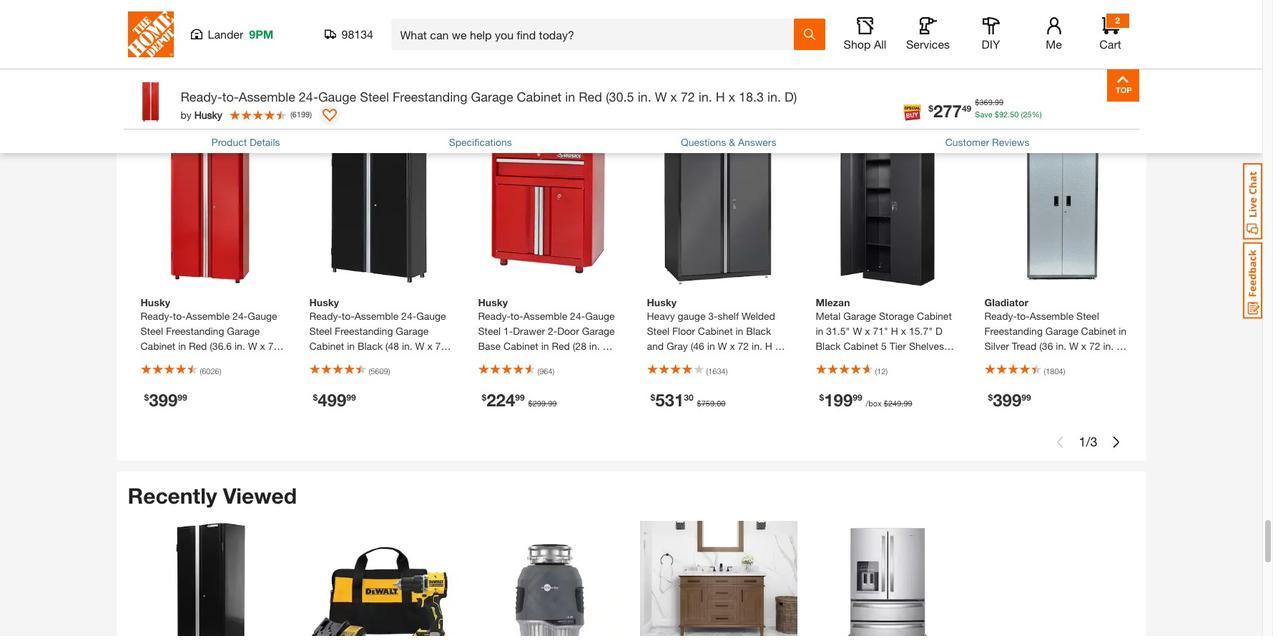 Task type: describe. For each thing, give the bounding box(es) containing it.
drawer
[[513, 325, 545, 337]]

reviews
[[992, 136, 1030, 148]]

. inside $ 199 99 /box $ 249 . 99
[[902, 398, 904, 408]]

in inside mlezan metal garage storage cabinet in 31.5" w x 71" h x 15.7" d black cabinet 5 tier shelves with doors
[[816, 325, 824, 337]]

tier
[[890, 340, 907, 352]]

product details
[[211, 136, 280, 148]]

base
[[478, 340, 501, 352]]

3
[[1091, 434, 1098, 449]]

lander 9pm
[[208, 27, 274, 41]]

steel inside gladiator ready-to-assemble steel freestanding garage cabinet in silver tread (36 in. w x 72 in. h x 18 in. d)
[[1077, 310, 1100, 322]]

diy button
[[968, 17, 1014, 52]]

by
[[181, 108, 192, 121]]

floor
[[673, 325, 695, 337]]

( 12 )
[[875, 366, 888, 375]]

98134
[[342, 27, 373, 41]]

2 horizontal spatial red
[[579, 89, 602, 104]]

5609
[[371, 366, 388, 375]]

399 for 18
[[993, 390, 1022, 410]]

husky ready-to-assemble 24-gauge steel freestanding garage cabinet in red (36.6 in. w x 72 in. h x 18.3 in. d)
[[141, 296, 279, 367]]

369
[[980, 97, 993, 107]]

) for husky ready-to-assemble 24-gauge steel freestanding garage cabinet in red (36.6 in. w x 72 in. h x 18.3 in. d)
[[219, 366, 221, 375]]

gladiator ready-to-assemble steel freestanding garage cabinet in silver tread (36 in. w x 72 in. h x 18 in. d)
[[985, 296, 1127, 367]]

00
[[717, 398, 726, 408]]

$ 199 99 /box $ 249 . 99
[[820, 390, 913, 410]]

to- for gladiator ready-to-assemble steel freestanding garage cabinet in silver tread (36 in. w x 72 in. h x 18 in. d)
[[1017, 310, 1030, 322]]

gray
[[667, 340, 688, 352]]

ready- for gladiator ready-to-assemble steel freestanding garage cabinet in silver tread (36 in. w x 72 in. h x 18 in. d)
[[985, 310, 1017, 322]]

x right (28
[[615, 340, 620, 352]]

w right (30.5
[[655, 89, 667, 104]]

shop all button
[[842, 17, 888, 52]]

product
[[211, 136, 247, 148]]

tread
[[1012, 340, 1037, 352]]

299
[[533, 398, 546, 408]]

224
[[487, 390, 515, 410]]

me
[[1046, 37, 1062, 51]]

( 1804 )
[[1044, 366, 1066, 375]]

50
[[1010, 109, 1019, 118]]

d) inside husky ready-to-assemble 24-gauge steel freestanding garage cabinet in red (36.6 in. w x 72 in. h x 18.3 in. d)
[[208, 355, 217, 367]]

w inside mlezan metal garage storage cabinet in 31.5" w x 71" h x 15.7" d black cabinet 5 tier shelves with doors
[[853, 325, 862, 337]]

next slide image
[[1111, 436, 1122, 448]]

gauge for 399
[[248, 310, 277, 322]]

gladiator
[[985, 296, 1029, 308]]

1 vertical spatial this is the first slide image
[[1055, 436, 1066, 448]]

cabinet inside gladiator ready-to-assemble steel freestanding garage cabinet in silver tread (36 in. w x 72 in. h x 18 in. d)
[[1081, 325, 1116, 337]]

ready-to-assemble steel freestanding garage cabinet in silver tread (36 in. w x 72 in. h x 18 in. d) image
[[978, 129, 1135, 286]]

72 inside husky ready-to-assemble 24-gauge steel freestanding garage cabinet in red (36.6 in. w x 72 in. h x 18.3 in. d)
[[268, 340, 279, 352]]

12
[[877, 366, 886, 375]]

freestanding inside husky ready-to-assemble 24-gauge steel freestanding garage cabinet in red (36.6 in. w x 72 in. h x 18.3 in. d)
[[166, 325, 224, 337]]

garage inside mlezan metal garage storage cabinet in 31.5" w x 71" h x 15.7" d black cabinet 5 tier shelves with doors
[[844, 310, 876, 322]]

red inside husky ready-to-assemble 24-gauge steel freestanding garage cabinet in red (36.6 in. w x 72 in. h x 18.3 in. d)
[[189, 340, 207, 352]]

exclusive for 224
[[478, 133, 523, 145]]

) for gladiator ready-to-assemble steel freestanding garage cabinet in silver tread (36 in. w x 72 in. h x 18 in. d)
[[1064, 366, 1066, 375]]

$ inside $ 277 49
[[929, 103, 934, 113]]

$ inside $ 499 99
[[313, 392, 318, 403]]

$ 399 99 for x
[[144, 390, 187, 410]]

964
[[540, 366, 553, 375]]

x up $ 499 99
[[333, 355, 338, 367]]

feedback link image
[[1243, 242, 1263, 319]]

lander
[[208, 27, 243, 41]]

1804
[[1046, 366, 1064, 375]]

( for husky ready-to-assemble 24-gauge steel freestanding garage cabinet in red (36.6 in. w x 72 in. h x 18.3 in. d)
[[200, 366, 202, 375]]

h inside mlezan metal garage storage cabinet in 31.5" w x 71" h x 15.7" d black cabinet 5 tier shelves with doors
[[891, 325, 899, 337]]

all
[[874, 37, 887, 51]]

husky for husky ready-to-assemble 24-gauge steel freestanding garage cabinet in black (48 in. w x 72 in. h x 18 in. d)
[[309, 296, 339, 308]]

heavy gauge 3-shelf welded steel floor cabinet in black and gray (46 in w x 72 in. h x 24 in. d) image
[[640, 129, 797, 286]]

in inside 'husky ready-to-assemble 24-gauge steel 1-drawer 2-door garage base cabinet in red (28 in. w x 32.8 in. h x 18.3 in. d)'
[[541, 340, 549, 352]]

steel for husky ready-to-assemble 24-gauge steel freestanding garage cabinet in black (48 in. w x 72 in. h x 18 in. d)
[[309, 325, 332, 337]]

customers
[[128, 90, 240, 116]]

( inside '$ 369 . 99 save $ 92 . 50 ( 25 %)'
[[1021, 109, 1023, 118]]

cabinet inside husky ready-to-assemble 24-gauge steel freestanding garage cabinet in red (36.6 in. w x 72 in. h x 18.3 in. d)
[[141, 340, 175, 352]]

ready- for husky ready-to-assemble 24-gauge steel 1-drawer 2-door garage base cabinet in red (28 in. w x 32.8 in. h x 18.3 in. d)
[[478, 310, 511, 322]]

24
[[647, 355, 658, 367]]

x right (30.5
[[671, 89, 677, 104]]

recently viewed
[[128, 483, 297, 509]]

3-
[[709, 310, 718, 322]]

gauge
[[678, 310, 706, 322]]

details
[[250, 136, 280, 148]]

door
[[557, 325, 579, 337]]

specifications
[[449, 136, 512, 148]]

freestanding up specifications on the left of page
[[393, 89, 468, 104]]

x right (36.6
[[260, 340, 265, 352]]

71"
[[873, 325, 889, 337]]

18.3 inside husky ready-to-assemble 24-gauge steel freestanding garage cabinet in red (36.6 in. w x 72 in. h x 18.3 in. d)
[[172, 355, 191, 367]]

1 vertical spatial viewed
[[223, 483, 297, 509]]

shop
[[844, 37, 871, 51]]

metal
[[816, 310, 841, 322]]

24- for $
[[570, 310, 585, 322]]

( for mlezan metal garage storage cabinet in 31.5" w x 71" h x 15.7" d black cabinet 5 tier shelves with doors
[[875, 366, 877, 375]]

1
[[1079, 434, 1086, 449]]

&
[[729, 136, 736, 148]]

h inside gladiator ready-to-assemble steel freestanding garage cabinet in silver tread (36 in. w x 72 in. h x 18 in. d)
[[1117, 340, 1124, 352]]

mlezan
[[816, 296, 850, 308]]

18 inside husky ready-to-assemble 24-gauge steel freestanding garage cabinet in black (48 in. w x 72 in. h x 18 in. d)
[[341, 355, 352, 367]]

to- for husky ready-to-assemble 24-gauge steel freestanding garage cabinet in black (48 in. w x 72 in. h x 18 in. d)
[[342, 310, 355, 322]]

mlezan metal garage storage cabinet in 31.5" w x 71" h x 15.7" d black cabinet 5 tier shelves with doors
[[816, 296, 952, 367]]

(30.5
[[606, 89, 634, 104]]

ready-to-assemble 24-gauge steel freestanding garage cabinet in red (36.6 in. w x 72 in. h x 18.3 in. d) image
[[133, 129, 291, 286]]

249
[[889, 398, 902, 408]]

h inside husky ready-to-assemble 24-gauge steel freestanding garage cabinet in red (36.6 in. w x 72 in. h x 18.3 in. d)
[[154, 355, 161, 367]]

199
[[824, 390, 853, 410]]

499
[[318, 390, 346, 410]]

ready-to-assemble 24-gauge steel freestanding garage cabinet in black (30.5 in. w x 72 in. h x 18.3 in. d) image
[[133, 521, 291, 636]]

answers
[[738, 136, 777, 148]]

questions & answers
[[681, 136, 777, 148]]

2
[[1116, 15, 1120, 26]]

welded
[[742, 310, 776, 322]]

w inside husky ready-to-assemble 24-gauge steel freestanding garage cabinet in black (48 in. w x 72 in. h x 18 in. d)
[[415, 340, 425, 352]]

atomic 20-volt lithium-ion cordless compact 1/2 in. drill/driver kit with 2.0ah battery, charger and bag image
[[302, 521, 460, 636]]

ready- for husky ready-to-assemble 24-gauge steel freestanding garage cabinet in black (48 in. w x 72 in. h x 18 in. d)
[[309, 310, 342, 322]]

399 for x
[[149, 390, 178, 410]]

doors
[[837, 355, 864, 367]]

x up "tier"
[[901, 325, 907, 337]]

$ 531 30 $ 759 . 00
[[651, 390, 726, 410]]

top button
[[1107, 69, 1139, 102]]

531
[[656, 390, 684, 410]]

cabinet inside 'husky ready-to-assemble 24-gauge steel 1-drawer 2-door garage base cabinet in red (28 in. w x 32.8 in. h x 18.3 in. d)'
[[504, 340, 539, 352]]

product image image
[[127, 77, 174, 123]]

husky for husky heavy gauge 3-shelf welded steel floor cabinet in black and gray (46 in w x 72 in. h x 24 in. d)
[[647, 296, 677, 308]]

( for husky ready-to-assemble 24-gauge steel 1-drawer 2-door garage base cabinet in red (28 in. w x 32.8 in. h x 18.3 in. d)
[[538, 366, 540, 375]]

to- for husky ready-to-assemble 24-gauge steel 1-drawer 2-door garage base cabinet in red (28 in. w x 32.8 in. h x 18.3 in. d)
[[511, 310, 524, 322]]

5
[[881, 340, 887, 352]]

( for husky heavy gauge 3-shelf welded steel floor cabinet in black and gray (46 in w x 72 in. h x 24 in. d)
[[707, 366, 708, 375]]

49
[[962, 103, 972, 113]]

. inside $ 531 30 $ 759 . 00
[[715, 398, 717, 408]]

x down 'welded'
[[775, 340, 781, 352]]

cabinet inside husky ready-to-assemble 24-gauge steel freestanding garage cabinet in black (48 in. w x 72 in. h x 18 in. d)
[[309, 340, 344, 352]]

(46
[[691, 340, 705, 352]]

2-
[[548, 325, 558, 337]]

0 vertical spatial this is the first slide image
[[1054, 42, 1066, 54]]

w inside gladiator ready-to-assemble steel freestanding garage cabinet in silver tread (36 in. w x 72 in. h x 18 in. d)
[[1070, 340, 1079, 352]]

$ 499 99
[[313, 390, 356, 410]]

( 6199 )
[[290, 109, 312, 119]]



Task type: vqa. For each thing, say whether or not it's contained in the screenshot.
lander 9pm
yes



Task type: locate. For each thing, give the bounding box(es) containing it.
w right (36 on the bottom
[[1070, 340, 1079, 352]]

garage up 71"
[[844, 310, 876, 322]]

exclusive down ready-to-assemble 24-gauge steel freestanding garage cabinet in red (30.5 in. w x 72 in. h x 18.3 in. d)
[[478, 133, 523, 145]]

also
[[246, 90, 291, 116]]

freestanding up tread
[[985, 325, 1043, 337]]

) for husky ready-to-assemble 24-gauge steel 1-drawer 2-door garage base cabinet in red (28 in. w x 32.8 in. h x 18.3 in. d)
[[553, 366, 555, 375]]

freestanding inside gladiator ready-to-assemble steel freestanding garage cabinet in silver tread (36 in. w x 72 in. h x 18 in. d)
[[985, 325, 1043, 337]]

evolution 1hp, 1 hp garbage disposal, advanced series ez connect continuous feed food waste disposer image
[[471, 521, 629, 636]]

steel for husky ready-to-assemble 24-gauge steel freestanding garage cabinet in red (36.6 in. w x 72 in. h x 18.3 in. d)
[[141, 325, 163, 337]]

99 inside $ 499 99
[[346, 392, 356, 403]]

24- inside husky ready-to-assemble 24-gauge steel freestanding garage cabinet in red (36.6 in. w x 72 in. h x 18.3 in. d)
[[233, 310, 248, 322]]

gauge inside 'husky ready-to-assemble 24-gauge steel 1-drawer 2-door garage base cabinet in red (28 in. w x 32.8 in. h x 18.3 in. d)'
[[585, 310, 615, 322]]

me button
[[1031, 17, 1077, 52]]

assemble inside 'husky ready-to-assemble 24-gauge steel 1-drawer 2-door garage base cabinet in red (28 in. w x 32.8 in. h x 18.3 in. d)'
[[524, 310, 568, 322]]

garage inside gladiator ready-to-assemble steel freestanding garage cabinet in silver tread (36 in. w x 72 in. h x 18 in. d)
[[1046, 325, 1079, 337]]

ready-to-assemble 24-gauge steel 1-drawer 2-door garage base cabinet in red (28 in. w x 32.8 in. h x 18.3 in. d) image
[[471, 129, 629, 286]]

gauge for $
[[585, 310, 615, 322]]

steel
[[360, 89, 389, 104], [1077, 310, 1100, 322], [141, 325, 163, 337], [309, 325, 332, 337], [478, 325, 501, 337], [647, 325, 670, 337]]

gauge for 499
[[416, 310, 446, 322]]

24- inside 'husky ready-to-assemble 24-gauge steel 1-drawer 2-door garage base cabinet in red (28 in. w x 32.8 in. h x 18.3 in. d)'
[[570, 310, 585, 322]]

/box
[[866, 398, 882, 408]]

husky for husky ready-to-assemble 24-gauge steel 1-drawer 2-door garage base cabinet in red (28 in. w x 32.8 in. h x 18.3 in. d)
[[478, 296, 508, 308]]

husky for husky ready-to-assemble 24-gauge steel freestanding garage cabinet in red (36.6 in. w x 72 in. h x 18.3 in. d)
[[141, 296, 170, 308]]

garage
[[471, 89, 513, 104], [844, 310, 876, 322], [227, 325, 260, 337], [396, 325, 429, 337], [582, 325, 615, 337], [1046, 325, 1079, 337]]

1 horizontal spatial exclusive
[[647, 133, 692, 145]]

1 exclusive from the left
[[478, 133, 523, 145]]

0 horizontal spatial black
[[358, 340, 383, 352]]

18
[[341, 355, 352, 367], [993, 355, 1004, 367]]

2 exclusive from the left
[[647, 133, 692, 145]]

18 down silver
[[993, 355, 1004, 367]]

w right (48
[[415, 340, 425, 352]]

black down 'welded'
[[746, 325, 771, 337]]

steel inside husky heavy gauge 3-shelf welded steel floor cabinet in black and gray (46 in w x 72 in. h x 24 in. d)
[[647, 325, 670, 337]]

30
[[684, 392, 694, 403]]

viewed
[[297, 90, 371, 116], [223, 483, 297, 509]]

x left '964'
[[524, 355, 529, 367]]

0 horizontal spatial red
[[189, 340, 207, 352]]

w inside husky ready-to-assemble 24-gauge steel freestanding garage cabinet in red (36.6 in. w x 72 in. h x 18.3 in. d)
[[248, 340, 257, 352]]

759
[[702, 398, 715, 408]]

1 399 from the left
[[149, 390, 178, 410]]

$ 224 99 $ 299 . 99
[[482, 390, 557, 410]]

72
[[681, 89, 695, 104], [268, 340, 279, 352], [435, 340, 447, 352], [738, 340, 749, 352], [1090, 340, 1101, 352]]

ready- for husky ready-to-assemble 24-gauge steel freestanding garage cabinet in red (36.6 in. w x 72 in. h x 18.3 in. d)
[[141, 310, 173, 322]]

h
[[716, 89, 725, 104], [891, 325, 899, 337], [765, 340, 773, 352], [1117, 340, 1124, 352], [154, 355, 161, 367], [323, 355, 330, 367], [514, 355, 521, 367]]

services button
[[905, 17, 951, 52]]

live chat image
[[1243, 163, 1263, 240]]

What can we help you find today? search field
[[400, 19, 793, 49]]

husky ready-to-assemble 24-gauge steel 1-drawer 2-door garage base cabinet in red (28 in. w x 32.8 in. h x 18.3 in. d)
[[478, 296, 620, 367]]

ready- inside husky ready-to-assemble 24-gauge steel freestanding garage cabinet in black (48 in. w x 72 in. h x 18 in. d)
[[309, 310, 342, 322]]

ready- inside gladiator ready-to-assemble steel freestanding garage cabinet in silver tread (36 in. w x 72 in. h x 18 in. d)
[[985, 310, 1017, 322]]

garage up (36.6
[[227, 325, 260, 337]]

and
[[647, 340, 664, 352]]

d) inside husky ready-to-assemble 24-gauge steel freestanding garage cabinet in black (48 in. w x 72 in. h x 18 in. d)
[[368, 355, 378, 367]]

w right (36.6
[[248, 340, 257, 352]]

$ 399 99 for 18
[[988, 390, 1031, 410]]

in.
[[638, 89, 652, 104], [699, 89, 712, 104], [768, 89, 781, 104], [235, 340, 245, 352], [402, 340, 413, 352], [589, 340, 600, 352], [752, 340, 763, 352], [1056, 340, 1067, 352], [1104, 340, 1114, 352], [141, 355, 151, 367], [194, 355, 205, 367], [309, 355, 320, 367], [355, 355, 365, 367], [501, 355, 511, 367], [554, 355, 565, 367], [661, 355, 672, 367], [1007, 355, 1017, 367]]

ready-
[[181, 89, 222, 104], [141, 310, 173, 322], [309, 310, 342, 322], [478, 310, 511, 322], [985, 310, 1017, 322]]

6026
[[202, 366, 219, 375]]

24- inside husky ready-to-assemble 24-gauge steel freestanding garage cabinet in black (48 in. w x 72 in. h x 18 in. d)
[[401, 310, 417, 322]]

husky inside husky heavy gauge 3-shelf welded steel floor cabinet in black and gray (46 in w x 72 in. h x 24 in. d)
[[647, 296, 677, 308]]

d) inside 'husky ready-to-assemble 24-gauge steel 1-drawer 2-door garage base cabinet in red (28 in. w x 32.8 in. h x 18.3 in. d)'
[[568, 355, 577, 367]]

steel for husky heavy gauge 3-shelf welded steel floor cabinet in black and gray (46 in w x 72 in. h x 24 in. d)
[[647, 325, 670, 337]]

15.7"
[[909, 325, 933, 337]]

husky inside husky ready-to-assemble 24-gauge steel freestanding garage cabinet in red (36.6 in. w x 72 in. h x 18.3 in. d)
[[141, 296, 170, 308]]

in inside gladiator ready-to-assemble steel freestanding garage cabinet in silver tread (36 in. w x 72 in. h x 18 in. d)
[[1119, 325, 1127, 337]]

99 inside '$ 369 . 99 save $ 92 . 50 ( 25 %)'
[[995, 97, 1004, 107]]

black inside mlezan metal garage storage cabinet in 31.5" w x 71" h x 15.7" d black cabinet 5 tier shelves with doors
[[816, 340, 841, 352]]

1 horizontal spatial black
[[746, 325, 771, 337]]

assemble inside gladiator ready-to-assemble steel freestanding garage cabinet in silver tread (36 in. w x 72 in. h x 18 in. d)
[[1030, 310, 1074, 322]]

18.3
[[739, 89, 764, 104], [172, 355, 191, 367], [532, 355, 551, 367]]

399
[[149, 390, 178, 410], [993, 390, 1022, 410]]

with
[[816, 355, 835, 367]]

32.8
[[478, 355, 498, 367]]

steel inside husky ready-to-assemble 24-gauge steel freestanding garage cabinet in black (48 in. w x 72 in. h x 18 in. d)
[[309, 325, 332, 337]]

( 6026 )
[[200, 366, 221, 375]]

72 right (48
[[435, 340, 447, 352]]

2 18 from the left
[[993, 355, 1004, 367]]

d) inside gladiator ready-to-assemble steel freestanding garage cabinet in silver tread (36 in. w x 72 in. h x 18 in. d)
[[1020, 355, 1030, 367]]

( for husky ready-to-assemble 24-gauge steel freestanding garage cabinet in black (48 in. w x 72 in. h x 18 in. d)
[[369, 366, 371, 375]]

$ 369 . 99 save $ 92 . 50 ( 25 %)
[[975, 97, 1042, 118]]

1 $ 399 99 from the left
[[144, 390, 187, 410]]

) for husky heavy gauge 3-shelf welded steel floor cabinet in black and gray (46 in w x 72 in. h x 24 in. d)
[[726, 366, 728, 375]]

display image
[[323, 109, 337, 123]]

25
[[1023, 109, 1032, 118]]

freestanding inside husky ready-to-assemble 24-gauge steel freestanding garage cabinet in black (48 in. w x 72 in. h x 18 in. d)
[[335, 325, 393, 337]]

72 inside husky heavy gauge 3-shelf welded steel floor cabinet in black and gray (46 in w x 72 in. h x 24 in. d)
[[738, 340, 749, 352]]

ready- inside 'husky ready-to-assemble 24-gauge steel 1-drawer 2-door garage base cabinet in red (28 in. w x 32.8 in. h x 18.3 in. d)'
[[478, 310, 511, 322]]

72 down shelf
[[738, 340, 749, 352]]

2 horizontal spatial 18.3
[[739, 89, 764, 104]]

garage inside husky ready-to-assemble 24-gauge steel freestanding garage cabinet in black (48 in. w x 72 in. h x 18 in. d)
[[396, 325, 429, 337]]

silver
[[985, 340, 1010, 352]]

shop all
[[844, 37, 887, 51]]

1 horizontal spatial 18
[[993, 355, 1004, 367]]

gauge inside husky ready-to-assemble 24-gauge steel freestanding garage cabinet in black (48 in. w x 72 in. h x 18 in. d)
[[416, 310, 446, 322]]

customer reviews
[[946, 136, 1030, 148]]

shelf
[[718, 310, 739, 322]]

assemble inside husky ready-to-assemble 24-gauge steel freestanding garage cabinet in black (48 in. w x 72 in. h x 18 in. d)
[[355, 310, 399, 322]]

to- inside husky ready-to-assemble 24-gauge steel freestanding garage cabinet in black (48 in. w x 72 in. h x 18 in. d)
[[342, 310, 355, 322]]

(48
[[386, 340, 399, 352]]

this is the first slide image left "1"
[[1055, 436, 1066, 448]]

assemble up (36 on the bottom
[[1030, 310, 1074, 322]]

. inside the $ 224 99 $ 299 . 99
[[546, 398, 548, 408]]

2 399 from the left
[[993, 390, 1022, 410]]

$ 399 99
[[144, 390, 187, 410], [988, 390, 1031, 410]]

1 horizontal spatial $ 399 99
[[988, 390, 1031, 410]]

next slide image
[[1110, 42, 1122, 54]]

x down silver
[[985, 355, 990, 367]]

24- for 399
[[233, 310, 248, 322]]

1 horizontal spatial 399
[[993, 390, 1022, 410]]

in inside husky ready-to-assemble 24-gauge steel freestanding garage cabinet in black (48 in. w x 72 in. h x 18 in. d)
[[347, 340, 355, 352]]

h inside husky heavy gauge 3-shelf welded steel floor cabinet in black and gray (46 in w x 72 in. h x 24 in. d)
[[765, 340, 773, 352]]

/
[[1086, 434, 1091, 449]]

x down shelf
[[730, 340, 735, 352]]

red
[[579, 89, 602, 104], [189, 340, 207, 352], [552, 340, 570, 352]]

2 horizontal spatial black
[[816, 340, 841, 352]]

husky heavy gauge 3-shelf welded steel floor cabinet in black and gray (46 in w x 72 in. h x 24 in. d)
[[647, 296, 781, 367]]

18.3 left the '( 6026 )'
[[172, 355, 191, 367]]

sonoma 48 in. w x 22 in. d x 34 in. h single sink bath vanity in almond latte with carrara marble top image
[[640, 521, 797, 636]]

to- inside gladiator ready-to-assemble steel freestanding garage cabinet in silver tread (36 in. w x 72 in. h x 18 in. d)
[[1017, 310, 1030, 322]]

w
[[655, 89, 667, 104], [853, 325, 862, 337], [248, 340, 257, 352], [415, 340, 425, 352], [603, 340, 612, 352], [718, 340, 727, 352], [1070, 340, 1079, 352]]

0 horizontal spatial 399
[[149, 390, 178, 410]]

2 $ 399 99 from the left
[[988, 390, 1031, 410]]

%)
[[1032, 109, 1042, 118]]

black inside husky ready-to-assemble 24-gauge steel freestanding garage cabinet in black (48 in. w x 72 in. h x 18 in. d)
[[358, 340, 383, 352]]

ready-to-assemble 24-gauge steel freestanding garage cabinet in black (48 in. w x 72 in. h x 18 in. d) image
[[302, 129, 460, 286]]

specifications button
[[449, 134, 512, 149], [449, 134, 512, 149]]

shelves
[[909, 340, 944, 352]]

assemble inside husky ready-to-assemble 24-gauge steel freestanding garage cabinet in red (36.6 in. w x 72 in. h x 18.3 in. d)
[[186, 310, 230, 322]]

garage up (48
[[396, 325, 429, 337]]

$ 277 49
[[929, 101, 972, 121]]

18.3 up answers
[[739, 89, 764, 104]]

assemble up (36.6
[[186, 310, 230, 322]]

1 18 from the left
[[341, 355, 352, 367]]

questions
[[681, 136, 726, 148]]

92
[[999, 109, 1008, 118]]

husky
[[194, 108, 222, 121], [141, 296, 170, 308], [309, 296, 339, 308], [478, 296, 508, 308], [647, 296, 677, 308]]

the home depot logo image
[[128, 11, 174, 57]]

x up &
[[729, 89, 736, 104]]

freestanding up (48
[[335, 325, 393, 337]]

cart 2
[[1100, 15, 1122, 51]]

to- for husky ready-to-assemble 24-gauge steel freestanding garage cabinet in red (36.6 in. w x 72 in. h x 18.3 in. d)
[[173, 310, 186, 322]]

277
[[934, 101, 962, 121]]

72 inside husky ready-to-assemble 24-gauge steel freestanding garage cabinet in black (48 in. w x 72 in. h x 18 in. d)
[[435, 340, 447, 352]]

assemble for husky ready-to-assemble 24-gauge steel freestanding garage cabinet in red (36.6 in. w x 72 in. h x 18.3 in. d)
[[186, 310, 230, 322]]

(36
[[1040, 340, 1054, 352]]

to- inside husky ready-to-assemble 24-gauge steel freestanding garage cabinet in red (36.6 in. w x 72 in. h x 18.3 in. d)
[[173, 310, 186, 322]]

assemble up "( 6199 )"
[[239, 89, 295, 104]]

metal garage storage cabinet in 31.5" w x 71" h x 15.7" d black cabinet 5 tier shelves with doors image
[[809, 129, 966, 286]]

x left 71"
[[865, 325, 870, 337]]

w inside 'husky ready-to-assemble 24-gauge steel 1-drawer 2-door garage base cabinet in red (28 in. w x 32.8 in. h x 18.3 in. d)'
[[603, 340, 612, 352]]

$
[[975, 97, 980, 107], [929, 103, 934, 113], [995, 109, 999, 118], [144, 392, 149, 403], [313, 392, 318, 403], [482, 392, 487, 403], [651, 392, 656, 403], [820, 392, 824, 403], [988, 392, 993, 403], [528, 398, 533, 408], [697, 398, 702, 408], [884, 398, 889, 408]]

freestanding up (36.6
[[166, 325, 224, 337]]

red left (36.6
[[189, 340, 207, 352]]

) for husky ready-to-assemble 24-gauge steel freestanding garage cabinet in black (48 in. w x 72 in. h x 18 in. d)
[[388, 366, 390, 375]]

0 horizontal spatial 18
[[341, 355, 352, 367]]

assemble up (48
[[355, 310, 399, 322]]

98134 button
[[324, 27, 374, 41]]

72 inside gladiator ready-to-assemble steel freestanding garage cabinet in silver tread (36 in. w x 72 in. h x 18 in. d)
[[1090, 340, 1101, 352]]

d) inside husky heavy gauge 3-shelf welded steel floor cabinet in black and gray (46 in w x 72 in. h x 24 in. d)
[[674, 355, 684, 367]]

exclusive for 531
[[647, 133, 692, 145]]

h inside 'husky ready-to-assemble 24-gauge steel 1-drawer 2-door garage base cabinet in red (28 in. w x 32.8 in. h x 18.3 in. d)'
[[514, 355, 521, 367]]

garage up (36 on the bottom
[[1046, 325, 1079, 337]]

( 964 )
[[538, 366, 555, 375]]

assemble up 2-
[[524, 310, 568, 322]]

in inside husky ready-to-assemble 24-gauge steel freestanding garage cabinet in red (36.6 in. w x 72 in. h x 18.3 in. d)
[[178, 340, 186, 352]]

black up with
[[816, 340, 841, 352]]

cabinet inside husky heavy gauge 3-shelf welded steel floor cabinet in black and gray (46 in w x 72 in. h x 24 in. d)
[[698, 325, 733, 337]]

1 horizontal spatial 18.3
[[532, 355, 551, 367]]

18 inside gladiator ready-to-assemble steel freestanding garage cabinet in silver tread (36 in. w x 72 in. h x 18 in. d)
[[993, 355, 1004, 367]]

1-
[[504, 325, 513, 337]]

red inside 'husky ready-to-assemble 24-gauge steel 1-drawer 2-door garage base cabinet in red (28 in. w x 32.8 in. h x 18.3 in. d)'
[[552, 340, 570, 352]]

husky inside 'husky ready-to-assemble 24-gauge steel 1-drawer 2-door garage base cabinet in red (28 in. w x 32.8 in. h x 18.3 in. d)'
[[478, 296, 508, 308]]

assemble for gladiator ready-to-assemble steel freestanding garage cabinet in silver tread (36 in. w x 72 in. h x 18 in. d)
[[1030, 310, 1074, 322]]

steel for husky ready-to-assemble 24-gauge steel 1-drawer 2-door garage base cabinet in red (28 in. w x 32.8 in. h x 18.3 in. d)
[[478, 325, 501, 337]]

( 5609 )
[[369, 366, 390, 375]]

18.3 inside 'husky ready-to-assemble 24-gauge steel 1-drawer 2-door garage base cabinet in red (28 in. w x 32.8 in. h x 18.3 in. d)'
[[532, 355, 551, 367]]

freestanding
[[393, 89, 468, 104], [166, 325, 224, 337], [335, 325, 393, 337], [985, 325, 1043, 337]]

garage up (28
[[582, 325, 615, 337]]

garage inside husky ready-to-assemble 24-gauge steel freestanding garage cabinet in red (36.6 in. w x 72 in. h x 18.3 in. d)
[[227, 325, 260, 337]]

red left (30.5
[[579, 89, 602, 104]]

x left the '( 6026 )'
[[164, 355, 169, 367]]

0 horizontal spatial $ 399 99
[[144, 390, 187, 410]]

9pm
[[249, 27, 274, 41]]

72 up questions
[[681, 89, 695, 104]]

w right (46
[[718, 340, 727, 352]]

red down door
[[552, 340, 570, 352]]

gauge inside husky ready-to-assemble 24-gauge steel freestanding garage cabinet in red (36.6 in. w x 72 in. h x 18.3 in. d)
[[248, 310, 277, 322]]

this is the first slide image left cart
[[1054, 42, 1066, 54]]

x
[[671, 89, 677, 104], [729, 89, 736, 104], [865, 325, 870, 337], [901, 325, 907, 337], [260, 340, 265, 352], [427, 340, 433, 352], [615, 340, 620, 352], [730, 340, 735, 352], [775, 340, 781, 352], [1082, 340, 1087, 352], [164, 355, 169, 367], [333, 355, 338, 367], [524, 355, 529, 367], [985, 355, 990, 367]]

0 horizontal spatial 18.3
[[172, 355, 191, 367]]

72 right (36.6
[[268, 340, 279, 352]]

1 horizontal spatial red
[[552, 340, 570, 352]]

steel inside husky ready-to-assemble 24-gauge steel freestanding garage cabinet in red (36.6 in. w x 72 in. h x 18.3 in. d)
[[141, 325, 163, 337]]

w right 31.5"
[[853, 325, 862, 337]]

garage up specifications on the left of page
[[471, 89, 513, 104]]

assemble for husky ready-to-assemble 24-gauge steel 1-drawer 2-door garage base cabinet in red (28 in. w x 32.8 in. h x 18.3 in. d)
[[524, 310, 568, 322]]

exclusive left &
[[647, 133, 692, 145]]

(36.6
[[210, 340, 232, 352]]

husky ready-to-assemble 24-gauge steel freestanding garage cabinet in black (48 in. w x 72 in. h x 18 in. d)
[[309, 296, 447, 367]]

24- for 499
[[401, 310, 417, 322]]

to-
[[222, 89, 239, 104], [173, 310, 186, 322], [342, 310, 355, 322], [511, 310, 524, 322], [1017, 310, 1030, 322]]

steel inside 'husky ready-to-assemble 24-gauge steel 1-drawer 2-door garage base cabinet in red (28 in. w x 32.8 in. h x 18.3 in. d)'
[[478, 325, 501, 337]]

h inside husky ready-to-assemble 24-gauge steel freestanding garage cabinet in black (48 in. w x 72 in. h x 18 in. d)
[[323, 355, 330, 367]]

husky inside husky ready-to-assemble 24-gauge steel freestanding garage cabinet in black (48 in. w x 72 in. h x 18 in. d)
[[309, 296, 339, 308]]

assemble for husky ready-to-assemble 24-gauge steel freestanding garage cabinet in black (48 in. w x 72 in. h x 18 in. d)
[[355, 310, 399, 322]]

) for mlezan metal garage storage cabinet in 31.5" w x 71" h x 15.7" d black cabinet 5 tier shelves with doors
[[886, 366, 888, 375]]

72 right (36 on the bottom
[[1090, 340, 1101, 352]]

( for gladiator ready-to-assemble steel freestanding garage cabinet in silver tread (36 in. w x 72 in. h x 18 in. d)
[[1044, 366, 1046, 375]]

x right (48
[[427, 340, 433, 352]]

18.3 down 2-
[[532, 355, 551, 367]]

in
[[565, 89, 575, 104], [736, 325, 744, 337], [816, 325, 824, 337], [1119, 325, 1127, 337], [178, 340, 186, 352], [347, 340, 355, 352], [541, 340, 549, 352], [707, 340, 715, 352]]

services
[[906, 37, 950, 51]]

18 left ( 5609 )
[[341, 355, 352, 367]]

black left (48
[[358, 340, 383, 352]]

storage
[[879, 310, 914, 322]]

diy
[[982, 37, 1001, 51]]

black inside husky heavy gauge 3-shelf welded steel floor cabinet in black and gray (46 in w x 72 in. h x 24 in. d)
[[746, 325, 771, 337]]

w inside husky heavy gauge 3-shelf welded steel floor cabinet in black and gray (46 in w x 72 in. h x 24 in. d)
[[718, 340, 727, 352]]

(
[[1021, 109, 1023, 118], [290, 109, 292, 119], [200, 366, 202, 375], [369, 366, 371, 375], [538, 366, 540, 375], [707, 366, 708, 375], [875, 366, 877, 375], [1044, 366, 1046, 375]]

0 horizontal spatial exclusive
[[478, 133, 523, 145]]

ready- inside husky ready-to-assemble 24-gauge steel freestanding garage cabinet in red (36.6 in. w x 72 in. h x 18.3 in. d)
[[141, 310, 173, 322]]

save
[[975, 109, 993, 118]]

)
[[310, 109, 312, 119], [219, 366, 221, 375], [388, 366, 390, 375], [553, 366, 555, 375], [726, 366, 728, 375], [886, 366, 888, 375], [1064, 366, 1066, 375]]

w right (28
[[603, 340, 612, 352]]

1 / 3
[[1079, 434, 1098, 449]]

cart
[[1100, 37, 1122, 51]]

6199
[[292, 109, 310, 119]]

31.5"
[[827, 325, 850, 337]]

this is the first slide image
[[1054, 42, 1066, 54], [1055, 436, 1066, 448]]

24.5 cu. ft. french door refrigerator in fingerprint resistant stainless steel image
[[809, 521, 966, 636]]

ready-to-assemble 24-gauge steel freestanding garage cabinet in red (30.5 in. w x 72 in. h x 18.3 in. d)
[[181, 89, 797, 104]]

(28
[[573, 340, 587, 352]]

x right (36 on the bottom
[[1082, 340, 1087, 352]]

to- inside 'husky ready-to-assemble 24-gauge steel 1-drawer 2-door garage base cabinet in red (28 in. w x 32.8 in. h x 18.3 in. d)'
[[511, 310, 524, 322]]

0 vertical spatial viewed
[[297, 90, 371, 116]]

garage inside 'husky ready-to-assemble 24-gauge steel 1-drawer 2-door garage base cabinet in red (28 in. w x 32.8 in. h x 18.3 in. d)'
[[582, 325, 615, 337]]

by husky
[[181, 108, 222, 121]]

d
[[936, 325, 943, 337]]

heavy
[[647, 310, 675, 322]]



